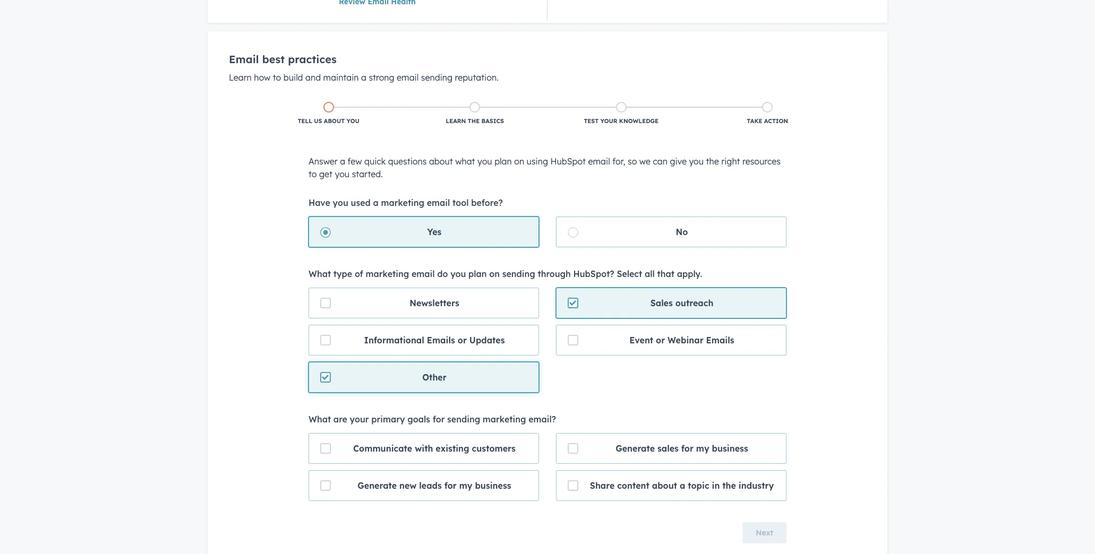 Task type: vqa. For each thing, say whether or not it's contained in the screenshot.
used
yes



Task type: describe. For each thing, give the bounding box(es) containing it.
learn
[[446, 117, 466, 125]]

a right used
[[373, 198, 379, 208]]

generate for generate sales for my business
[[616, 444, 655, 454]]

content
[[618, 481, 650, 492]]

learn the basics
[[446, 117, 504, 125]]

sales
[[651, 298, 673, 309]]

your
[[601, 117, 618, 125]]

informational
[[364, 335, 425, 346]]

email left tool
[[427, 198, 450, 208]]

right
[[722, 156, 741, 167]]

communicate
[[353, 444, 413, 454]]

we
[[640, 156, 651, 167]]

strong
[[369, 72, 395, 83]]

knowledge
[[620, 117, 659, 125]]

next
[[756, 529, 774, 538]]

build
[[284, 72, 303, 83]]

goals
[[408, 415, 430, 425]]

on inside answer a few quick questions about what you plan on using hubspot email for, so we can give you the right resources to get you started.
[[515, 156, 525, 167]]

email
[[229, 53, 259, 66]]

in
[[712, 481, 720, 492]]

what for what type of marketing email do you plan on sending through hubspot? select all that apply.
[[309, 269, 331, 280]]

how
[[254, 72, 271, 83]]

have
[[309, 198, 330, 208]]

Share content about a topic in the industry checkbox
[[556, 471, 787, 502]]

answer a few quick questions about what you plan on using hubspot email for, so we can give you the right resources to get you started.
[[309, 156, 781, 180]]

you left used
[[333, 198, 349, 208]]

0 vertical spatial marketing
[[381, 198, 425, 208]]

the inside answer a few quick questions about what you plan on using hubspot email for, so we can give you the right resources to get you started.
[[707, 156, 719, 167]]

generate sales for my business
[[616, 444, 749, 454]]

basics
[[482, 117, 504, 125]]

Generate new leads for my business checkbox
[[309, 471, 539, 502]]

no
[[676, 227, 688, 238]]

best
[[262, 53, 285, 66]]

0 vertical spatial for
[[433, 415, 445, 425]]

before?
[[471, 198, 503, 208]]

about inside answer a few quick questions about what you plan on using hubspot email for, so we can give you the right resources to get you started.
[[429, 156, 453, 167]]

tell
[[298, 117, 312, 125]]

share content about a topic in the industry
[[590, 481, 774, 492]]

generate for generate new leads for my business
[[358, 481, 397, 492]]

2 vertical spatial sending
[[448, 415, 480, 425]]

that
[[658, 269, 675, 280]]

email left "do"
[[412, 269, 435, 280]]

so
[[628, 156, 637, 167]]

give
[[670, 156, 687, 167]]

all
[[645, 269, 655, 280]]

share
[[590, 481, 615, 492]]

test
[[584, 117, 599, 125]]

for,
[[613, 156, 626, 167]]

can
[[653, 156, 668, 167]]

Sales outreach checkbox
[[556, 288, 787, 319]]

webinar
[[668, 335, 704, 346]]

hubspot
[[551, 156, 586, 167]]

us
[[314, 117, 322, 125]]

what
[[456, 156, 475, 167]]

generate new leads for my business
[[358, 481, 512, 492]]

learn
[[229, 72, 252, 83]]

email best practices
[[229, 53, 337, 66]]

using
[[527, 156, 548, 167]]

are
[[334, 415, 348, 425]]

learn how to build and maintain a strong email sending reputation.
[[229, 72, 499, 83]]

email?
[[529, 415, 556, 425]]

tool
[[453, 198, 469, 208]]

Informational Emails or Updates checkbox
[[309, 325, 539, 356]]

you right give
[[690, 156, 704, 167]]

0 horizontal spatial on
[[490, 269, 500, 280]]

1 emails from the left
[[427, 335, 455, 346]]

learn the basics button
[[402, 100, 548, 128]]

1 vertical spatial marketing
[[366, 269, 409, 280]]

about inside checkbox
[[652, 481, 678, 492]]

test your knowledge
[[584, 117, 659, 125]]

email inside answer a few quick questions about what you plan on using hubspot email for, so we can give you the right resources to get you started.
[[589, 156, 610, 167]]

reputation.
[[455, 72, 499, 83]]

the
[[468, 117, 480, 125]]

and
[[306, 72, 321, 83]]

primary
[[372, 415, 405, 425]]

through
[[538, 269, 571, 280]]

with
[[415, 444, 433, 454]]

new
[[400, 481, 417, 492]]

industry
[[739, 481, 774, 492]]

your
[[350, 415, 369, 425]]

sending for email
[[421, 72, 453, 83]]

sales outreach
[[651, 298, 714, 309]]

questions
[[388, 156, 427, 167]]

Event or Webinar Emails checkbox
[[556, 325, 787, 356]]

action
[[765, 117, 789, 125]]

topic
[[688, 481, 710, 492]]

test your knowledge button
[[548, 100, 695, 128]]

apply.
[[677, 269, 703, 280]]

leads
[[419, 481, 442, 492]]

resources
[[743, 156, 781, 167]]

quick
[[365, 156, 386, 167]]



Task type: locate. For each thing, give the bounding box(es) containing it.
email right strong
[[397, 72, 419, 83]]

2 vertical spatial marketing
[[483, 415, 526, 425]]

next button
[[743, 523, 787, 544]]

self_assessment list item
[[256, 100, 402, 128]]

0 horizontal spatial the
[[707, 156, 719, 167]]

take action
[[747, 117, 789, 125]]

to right how on the left of page
[[273, 72, 281, 83]]

Communicate with existing customers checkbox
[[309, 434, 539, 464]]

0 vertical spatial on
[[515, 156, 525, 167]]

sending for on
[[503, 269, 536, 280]]

for right 'goals' at the left bottom
[[433, 415, 445, 425]]

1 horizontal spatial business
[[712, 444, 749, 454]]

you right get
[[335, 169, 350, 180]]

0 vertical spatial generate
[[616, 444, 655, 454]]

1 horizontal spatial the
[[723, 481, 737, 492]]

newsletters
[[410, 298, 460, 309]]

or right event
[[656, 335, 665, 346]]

for inside option
[[445, 481, 457, 492]]

1 or from the left
[[458, 335, 467, 346]]

business up in
[[712, 444, 749, 454]]

few
[[348, 156, 362, 167]]

get
[[319, 169, 333, 180]]

a left strong
[[361, 72, 367, 83]]

hubspot?
[[574, 269, 615, 280]]

outreach
[[676, 298, 714, 309]]

marketing right of
[[366, 269, 409, 280]]

sending
[[421, 72, 453, 83], [503, 269, 536, 280], [448, 415, 480, 425]]

business inside 'option'
[[712, 444, 749, 454]]

emails
[[427, 335, 455, 346], [707, 335, 735, 346]]

select
[[617, 269, 643, 280]]

generate inside 'option'
[[616, 444, 655, 454]]

generate inside option
[[358, 481, 397, 492]]

1 horizontal spatial my
[[697, 444, 710, 454]]

Other checkbox
[[309, 362, 539, 393]]

1 horizontal spatial plan
[[495, 156, 512, 167]]

business inside option
[[475, 481, 512, 492]]

on right "do"
[[490, 269, 500, 280]]

sending up "existing"
[[448, 415, 480, 425]]

Generate sales for my business checkbox
[[556, 434, 787, 464]]

my right sales
[[697, 444, 710, 454]]

take action button
[[695, 100, 841, 128]]

have you used a marketing email tool before?
[[309, 198, 503, 208]]

list containing tell us about you
[[230, 94, 867, 134]]

for right leads
[[445, 481, 457, 492]]

1 vertical spatial sending
[[503, 269, 536, 280]]

0 horizontal spatial emails
[[427, 335, 455, 346]]

my
[[697, 444, 710, 454], [460, 481, 473, 492]]

0 horizontal spatial generate
[[358, 481, 397, 492]]

for
[[433, 415, 445, 425], [682, 444, 694, 454], [445, 481, 457, 492]]

0 vertical spatial about
[[429, 156, 453, 167]]

event or webinar emails
[[630, 335, 735, 346]]

a left topic
[[680, 481, 686, 492]]

yes
[[428, 227, 442, 238]]

informational emails or updates
[[364, 335, 505, 346]]

plan left using
[[495, 156, 512, 167]]

0 vertical spatial business
[[712, 444, 749, 454]]

what left are
[[309, 415, 331, 425]]

what left type
[[309, 269, 331, 280]]

emails up other
[[427, 335, 455, 346]]

marketing
[[381, 198, 425, 208], [366, 269, 409, 280], [483, 415, 526, 425]]

0 vertical spatial my
[[697, 444, 710, 454]]

1 horizontal spatial about
[[652, 481, 678, 492]]

list
[[230, 94, 867, 134]]

email left 'for,'
[[589, 156, 610, 167]]

you
[[347, 117, 360, 125]]

to inside answer a few quick questions about what you plan on using hubspot email for, so we can give you the right resources to get you started.
[[309, 169, 317, 180]]

0 horizontal spatial about
[[429, 156, 453, 167]]

0 horizontal spatial plan
[[469, 269, 487, 280]]

business down customers
[[475, 481, 512, 492]]

maintain
[[323, 72, 359, 83]]

0 horizontal spatial or
[[458, 335, 467, 346]]

1 horizontal spatial generate
[[616, 444, 655, 454]]

about
[[324, 117, 345, 125]]

a
[[361, 72, 367, 83], [340, 156, 345, 167], [373, 198, 379, 208], [680, 481, 686, 492]]

sales
[[658, 444, 679, 454]]

1 horizontal spatial emails
[[707, 335, 735, 346]]

or left updates
[[458, 335, 467, 346]]

Yes radio
[[309, 217, 539, 248]]

1 vertical spatial to
[[309, 169, 317, 180]]

1 vertical spatial my
[[460, 481, 473, 492]]

communicate with existing customers
[[353, 444, 516, 454]]

about
[[429, 156, 453, 167], [652, 481, 678, 492]]

marketing up yes radio
[[381, 198, 425, 208]]

the left right
[[707, 156, 719, 167]]

1 horizontal spatial to
[[309, 169, 317, 180]]

1 vertical spatial generate
[[358, 481, 397, 492]]

tell us about you
[[298, 117, 360, 125]]

customers
[[472, 444, 516, 454]]

on left using
[[515, 156, 525, 167]]

business
[[712, 444, 749, 454], [475, 481, 512, 492]]

the right in
[[723, 481, 737, 492]]

a inside checkbox
[[680, 481, 686, 492]]

a left few
[[340, 156, 345, 167]]

2 what from the top
[[309, 415, 331, 425]]

to left get
[[309, 169, 317, 180]]

the inside share content about a topic in the industry checkbox
[[723, 481, 737, 492]]

sending left reputation.
[[421, 72, 453, 83]]

generate
[[616, 444, 655, 454], [358, 481, 397, 492]]

my right leads
[[460, 481, 473, 492]]

1 vertical spatial about
[[652, 481, 678, 492]]

0 vertical spatial to
[[273, 72, 281, 83]]

for inside 'option'
[[682, 444, 694, 454]]

a inside answer a few quick questions about what you plan on using hubspot email for, so we can give you the right resources to get you started.
[[340, 156, 345, 167]]

1 horizontal spatial on
[[515, 156, 525, 167]]

of
[[355, 269, 363, 280]]

2 vertical spatial for
[[445, 481, 457, 492]]

the
[[707, 156, 719, 167], [723, 481, 737, 492]]

1 what from the top
[[309, 269, 331, 280]]

you right "do"
[[451, 269, 466, 280]]

1 vertical spatial business
[[475, 481, 512, 492]]

1 horizontal spatial or
[[656, 335, 665, 346]]

0 vertical spatial sending
[[421, 72, 453, 83]]

2 or from the left
[[656, 335, 665, 346]]

about left what
[[429, 156, 453, 167]]

what
[[309, 269, 331, 280], [309, 415, 331, 425]]

updates
[[470, 335, 505, 346]]

started.
[[352, 169, 383, 180]]

what for what are your primary goals for sending marketing email?
[[309, 415, 331, 425]]

generate left new at bottom
[[358, 481, 397, 492]]

0 vertical spatial the
[[707, 156, 719, 167]]

0 horizontal spatial to
[[273, 72, 281, 83]]

my inside 'option'
[[697, 444, 710, 454]]

answer
[[309, 156, 338, 167]]

2 emails from the left
[[707, 335, 735, 346]]

existing
[[436, 444, 470, 454]]

what are your primary goals for sending marketing email?
[[309, 415, 556, 425]]

1 vertical spatial what
[[309, 415, 331, 425]]

1 vertical spatial plan
[[469, 269, 487, 280]]

to
[[273, 72, 281, 83], [309, 169, 317, 180]]

you right what
[[478, 156, 492, 167]]

plan
[[495, 156, 512, 167], [469, 269, 487, 280]]

take
[[747, 117, 763, 125]]

what type of marketing email do you plan on sending through hubspot? select all that apply.
[[309, 269, 703, 280]]

Newsletters checkbox
[[309, 288, 539, 319]]

about right content
[[652, 481, 678, 492]]

1 vertical spatial for
[[682, 444, 694, 454]]

type
[[334, 269, 352, 280]]

1 vertical spatial on
[[490, 269, 500, 280]]

plan inside answer a few quick questions about what you plan on using hubspot email for, so we can give you the right resources to get you started.
[[495, 156, 512, 167]]

sending left "through"
[[503, 269, 536, 280]]

event
[[630, 335, 654, 346]]

0 horizontal spatial my
[[460, 481, 473, 492]]

No radio
[[556, 217, 787, 248]]

or
[[458, 335, 467, 346], [656, 335, 665, 346]]

emails right 'webinar'
[[707, 335, 735, 346]]

plan right "do"
[[469, 269, 487, 280]]

0 horizontal spatial business
[[475, 481, 512, 492]]

0 vertical spatial plan
[[495, 156, 512, 167]]

practices
[[288, 53, 337, 66]]

0 vertical spatial what
[[309, 269, 331, 280]]

other
[[423, 373, 447, 383]]

do
[[437, 269, 448, 280]]

for right sales
[[682, 444, 694, 454]]

generate left sales
[[616, 444, 655, 454]]

marketing up customers
[[483, 415, 526, 425]]

my inside option
[[460, 481, 473, 492]]

used
[[351, 198, 371, 208]]

1 vertical spatial the
[[723, 481, 737, 492]]

you
[[478, 156, 492, 167], [690, 156, 704, 167], [335, 169, 350, 180], [333, 198, 349, 208], [451, 269, 466, 280]]



